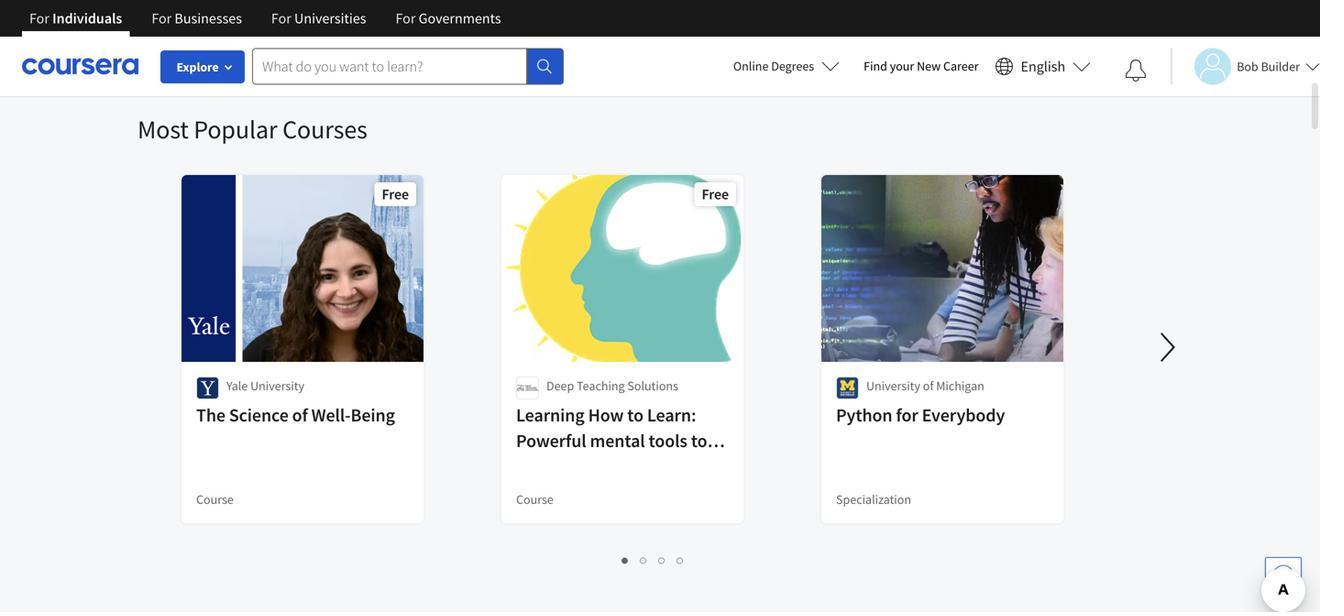 Task type: locate. For each thing, give the bounding box(es) containing it.
english button
[[988, 37, 1099, 96]]

find
[[864, 58, 888, 74]]

1 course from the left
[[196, 492, 234, 508]]

course
[[196, 492, 234, 508], [516, 492, 554, 508]]

10
[[650, 23, 664, 40]]

1 button for 2 button inside the the most popular courses carousel element
[[617, 549, 635, 570]]

learn:
[[647, 404, 696, 427]]

0 vertical spatial 1
[[485, 23, 492, 40]]

8 button
[[608, 21, 626, 42]]

python for everybody
[[836, 404, 1005, 427]]

0 vertical spatial list
[[183, 21, 1123, 42]]

explore button
[[160, 50, 245, 83]]

0 horizontal spatial 2 button
[[498, 21, 516, 42]]

0 vertical spatial 2
[[503, 23, 510, 40]]

for governments
[[396, 9, 501, 28]]

4 inside earn your degree carousel element
[[540, 23, 547, 40]]

0 horizontal spatial course
[[196, 492, 234, 508]]

of left well-
[[292, 404, 308, 427]]

3 for from the left
[[271, 9, 291, 28]]

to right how
[[628, 404, 644, 427]]

businesses
[[175, 9, 242, 28]]

1 vertical spatial list
[[183, 549, 1123, 570]]

1 vertical spatial 1 button
[[617, 549, 635, 570]]

4 for 2 button within earn your degree carousel element's 3 button
[[540, 23, 547, 40]]

0 horizontal spatial university
[[250, 378, 305, 394]]

1 vertical spatial 3 button
[[653, 549, 672, 570]]

list inside earn your degree carousel element
[[183, 21, 1123, 42]]

0 vertical spatial 4 button
[[534, 21, 553, 42]]

course down the
[[196, 492, 234, 508]]

course for the science of well-being
[[196, 492, 234, 508]]

4
[[540, 23, 547, 40], [677, 551, 685, 569]]

yale university image
[[196, 377, 219, 400]]

1 free from the left
[[382, 185, 409, 204]]

3 button for 2 button within earn your degree carousel element
[[516, 21, 534, 42]]

for left the businesses
[[152, 9, 172, 28]]

4 for from the left
[[396, 9, 416, 28]]

0 vertical spatial 3
[[521, 23, 529, 40]]

0 vertical spatial of
[[923, 378, 934, 394]]

master
[[587, 455, 641, 478]]

to right tools
[[691, 430, 708, 453]]

4 button inside the most popular courses carousel element
[[672, 549, 690, 570]]

for for universities
[[271, 9, 291, 28]]

for
[[29, 9, 49, 28], [152, 9, 172, 28], [271, 9, 291, 28], [396, 9, 416, 28]]

1 vertical spatial 4
[[677, 551, 685, 569]]

0 horizontal spatial 4 button
[[534, 21, 553, 42]]

1 horizontal spatial 2 button
[[635, 549, 653, 570]]

of up python for everybody
[[923, 378, 934, 394]]

yale university
[[227, 378, 305, 394]]

9
[[631, 23, 639, 40]]

university
[[250, 378, 305, 394], [867, 378, 921, 394]]

None search field
[[252, 48, 564, 85]]

1 vertical spatial 4 button
[[672, 549, 690, 570]]

solutions
[[628, 378, 679, 394]]

0 vertical spatial 3 button
[[516, 21, 534, 42]]

1 horizontal spatial 4
[[677, 551, 685, 569]]

yale
[[227, 378, 248, 394]]

governments
[[419, 9, 501, 28]]

0 horizontal spatial 1 button
[[479, 21, 498, 42]]

0 horizontal spatial 1
[[485, 23, 492, 40]]

0 vertical spatial to
[[628, 404, 644, 427]]

to
[[628, 404, 644, 427], [691, 430, 708, 453]]

course for learning how to learn: powerful mental tools to help you master tough subjects
[[516, 492, 554, 508]]

course down help in the left of the page
[[516, 492, 554, 508]]

1 vertical spatial 2
[[641, 551, 648, 569]]

show notifications image
[[1125, 60, 1147, 82]]

list
[[183, 21, 1123, 42], [183, 549, 1123, 570]]

for universities
[[271, 9, 366, 28]]

free for the science of well-being
[[382, 185, 409, 204]]

1 horizontal spatial to
[[691, 430, 708, 453]]

1 inside earn your degree carousel element
[[485, 23, 492, 40]]

1 button for 2 button within earn your degree carousel element
[[479, 21, 498, 42]]

for left universities
[[271, 9, 291, 28]]

0 horizontal spatial 3 button
[[516, 21, 534, 42]]

4 button for 2 button within earn your degree carousel element's 3 button
[[534, 21, 553, 42]]

1 horizontal spatial 3 button
[[653, 549, 672, 570]]

specialization
[[836, 492, 912, 508]]

everybody
[[922, 404, 1005, 427]]

3 button
[[516, 21, 534, 42], [653, 549, 672, 570]]

0 vertical spatial 2 button
[[498, 21, 516, 42]]

1 horizontal spatial 1
[[622, 551, 630, 569]]

1 horizontal spatial 1 button
[[617, 549, 635, 570]]

12
[[686, 23, 701, 40]]

5 button
[[553, 21, 571, 42]]

1 horizontal spatial university
[[867, 378, 921, 394]]

0 horizontal spatial 4
[[540, 23, 547, 40]]

4 button
[[534, 21, 553, 42], [672, 549, 690, 570]]

1 list from the top
[[183, 21, 1123, 42]]

for up what do you want to learn? text box
[[396, 9, 416, 28]]

3 inside the most popular courses carousel element
[[659, 551, 666, 569]]

for left the individuals
[[29, 9, 49, 28]]

17
[[778, 23, 793, 40]]

1 vertical spatial of
[[292, 404, 308, 427]]

new
[[917, 58, 941, 74]]

1 vertical spatial 3
[[659, 551, 666, 569]]

1 for from the left
[[29, 9, 49, 28]]

popular
[[194, 113, 278, 145]]

0 vertical spatial 4
[[540, 23, 547, 40]]

1 university from the left
[[250, 378, 305, 394]]

university up for on the bottom of the page
[[867, 378, 921, 394]]

0 horizontal spatial free
[[382, 185, 409, 204]]

10 11 12 13 14 15 16 17 18 19
[[650, 23, 830, 40]]

of
[[923, 378, 934, 394], [292, 404, 308, 427]]

well-
[[311, 404, 351, 427]]

2 university from the left
[[867, 378, 921, 394]]

2 for from the left
[[152, 9, 172, 28]]

0 horizontal spatial 2
[[503, 23, 510, 40]]

online degrees
[[734, 58, 815, 74]]

universities
[[294, 9, 366, 28]]

5
[[558, 23, 565, 40]]

1 vertical spatial 2 button
[[635, 549, 653, 570]]

1 horizontal spatial course
[[516, 492, 554, 508]]

19
[[815, 23, 830, 40]]

1 horizontal spatial 3
[[659, 551, 666, 569]]

free
[[382, 185, 409, 204], [702, 185, 729, 204]]

7 button
[[589, 21, 608, 42]]

2 button
[[498, 21, 516, 42], [635, 549, 653, 570]]

1 vertical spatial 1
[[622, 551, 630, 569]]

for for businesses
[[152, 9, 172, 28]]

university of michigan
[[867, 378, 985, 394]]

earn your degree carousel element
[[138, 0, 1321, 58]]

2 button inside earn your degree carousel element
[[498, 21, 516, 42]]

3
[[521, 23, 529, 40], [659, 551, 666, 569]]

19 button
[[809, 21, 830, 42]]

0 horizontal spatial 3
[[521, 23, 529, 40]]

2 list from the top
[[183, 549, 1123, 570]]

teaching
[[577, 378, 625, 394]]

1 button
[[479, 21, 498, 42], [617, 549, 635, 570]]

courses
[[283, 113, 368, 145]]

1 button inside the most popular courses carousel element
[[617, 549, 635, 570]]

2 free from the left
[[702, 185, 729, 204]]

coursera image
[[22, 52, 138, 81]]

1 horizontal spatial 4 button
[[672, 549, 690, 570]]

8
[[613, 23, 620, 40]]

help center image
[[1273, 565, 1295, 587]]

for businesses
[[152, 9, 242, 28]]

13 button
[[699, 21, 719, 42]]

12 button
[[681, 21, 701, 42]]

4 inside the most popular courses carousel element
[[677, 551, 685, 569]]

2
[[503, 23, 510, 40], [641, 551, 648, 569]]

2 course from the left
[[516, 492, 554, 508]]

2 inside the most popular courses carousel element
[[641, 551, 648, 569]]

degrees
[[771, 58, 815, 74]]

0 vertical spatial 1 button
[[479, 21, 498, 42]]

for individuals
[[29, 9, 122, 28]]

15
[[741, 23, 756, 40]]

1 vertical spatial to
[[691, 430, 708, 453]]

3 inside earn your degree carousel element
[[521, 23, 529, 40]]

next slide image
[[1146, 326, 1190, 370]]

english
[[1021, 57, 1066, 76]]

1 horizontal spatial 2
[[641, 551, 648, 569]]

for for governments
[[396, 9, 416, 28]]

university up the science of well-being
[[250, 378, 305, 394]]

1 horizontal spatial free
[[702, 185, 729, 204]]



Task type: describe. For each thing, give the bounding box(es) containing it.
4 button for 3 button corresponding to 2 button inside the the most popular courses carousel element
[[672, 549, 690, 570]]

subjects
[[516, 481, 581, 504]]

list inside the most popular courses carousel element
[[183, 549, 1123, 570]]

learning
[[516, 404, 585, 427]]

your
[[890, 58, 915, 74]]

university of michigan image
[[836, 377, 859, 400]]

explore
[[177, 59, 219, 75]]

powerful
[[516, 430, 587, 453]]

1 horizontal spatial of
[[923, 378, 934, 394]]

10 button
[[644, 21, 664, 42]]

11
[[668, 23, 683, 40]]

tough
[[645, 455, 691, 478]]

13
[[705, 23, 719, 40]]

deep teaching solutions
[[547, 378, 679, 394]]

1 inside the most popular courses carousel element
[[622, 551, 630, 569]]

2 inside earn your degree carousel element
[[503, 23, 510, 40]]

deep teaching solutions image
[[516, 377, 539, 400]]

2 button inside the most popular courses carousel element
[[635, 549, 653, 570]]

help
[[516, 455, 551, 478]]

mental
[[590, 430, 645, 453]]

most
[[138, 113, 189, 145]]

16
[[760, 23, 775, 40]]

python
[[836, 404, 893, 427]]

online
[[734, 58, 769, 74]]

6
[[576, 23, 584, 40]]

career
[[944, 58, 979, 74]]

9 button
[[626, 21, 644, 42]]

17 button
[[773, 21, 793, 42]]

science
[[229, 404, 289, 427]]

16 button
[[754, 21, 775, 42]]

0 horizontal spatial of
[[292, 404, 308, 427]]

tools
[[649, 430, 688, 453]]

bob builder
[[1237, 58, 1300, 75]]

you
[[554, 455, 583, 478]]

being
[[351, 404, 395, 427]]

0 horizontal spatial to
[[628, 404, 644, 427]]

3 for 2 button within earn your degree carousel element's 3 button
[[521, 23, 529, 40]]

individuals
[[52, 9, 122, 28]]

14
[[723, 23, 738, 40]]

find your new career
[[864, 58, 979, 74]]

banner navigation
[[15, 0, 516, 37]]

6 button
[[571, 21, 589, 42]]

find your new career link
[[855, 55, 988, 78]]

most popular courses carousel element
[[138, 58, 1321, 586]]

the science of well-being
[[196, 404, 395, 427]]

15 button
[[736, 21, 756, 42]]

bob
[[1237, 58, 1259, 75]]

What do you want to learn? text field
[[252, 48, 527, 85]]

18
[[797, 23, 811, 40]]

7
[[595, 23, 602, 40]]

free for learning how to learn: powerful mental tools to help you master tough subjects
[[702, 185, 729, 204]]

michigan
[[937, 378, 985, 394]]

deep
[[547, 378, 574, 394]]

11 button
[[663, 21, 683, 42]]

the
[[196, 404, 226, 427]]

online degrees button
[[719, 46, 855, 86]]

14 button
[[718, 21, 738, 42]]

for for individuals
[[29, 9, 49, 28]]

3 button for 2 button inside the the most popular courses carousel element
[[653, 549, 672, 570]]

builder
[[1262, 58, 1300, 75]]

18 button
[[791, 21, 811, 42]]

bob builder button
[[1171, 48, 1321, 85]]

most popular courses
[[138, 113, 368, 145]]

how
[[588, 404, 624, 427]]

4 for 3 button corresponding to 2 button inside the the most popular courses carousel element
[[677, 551, 685, 569]]

learning how to learn: powerful mental tools to help you master tough subjects
[[516, 404, 708, 504]]

for
[[896, 404, 919, 427]]

3 for 3 button corresponding to 2 button inside the the most popular courses carousel element
[[659, 551, 666, 569]]



Task type: vqa. For each thing, say whether or not it's contained in the screenshot.
below
no



